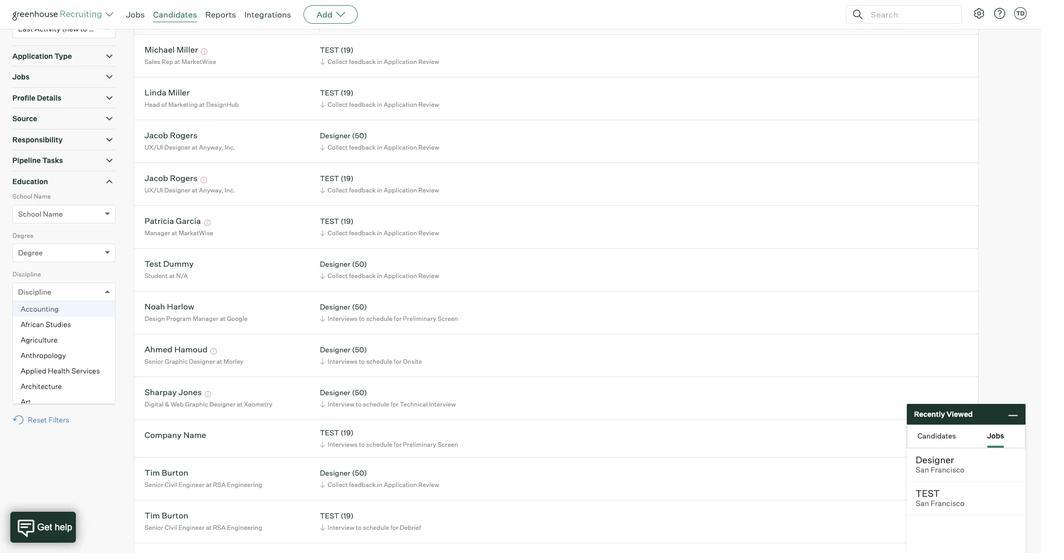 Task type: describe. For each thing, give the bounding box(es) containing it.
engineering for test (19)
[[227, 524, 262, 532]]

1 collect feedback in application review link from the top
[[318, 57, 442, 67]]

reset
[[28, 416, 47, 425]]

for for designer (50) interviews to schedule for preliminary screen
[[394, 315, 402, 323]]

tim for test
[[145, 511, 160, 521]]

test dummy link
[[145, 259, 194, 271]]

greenhouse recruiting image
[[12, 8, 105, 21]]

web
[[171, 401, 184, 408]]

noah harlow link
[[145, 302, 194, 314]]

tasks
[[42, 156, 63, 165]]

jacob rogers ux/ui designer at anyway, inc.
[[145, 130, 235, 151]]

african
[[21, 320, 44, 329]]

designhub
[[206, 101, 239, 108]]

technical
[[400, 401, 428, 408]]

to for designer (50) interviews to schedule for onsite
[[359, 358, 365, 366]]

for for test (19) interviews to schedule for preliminary screen
[[394, 441, 402, 449]]

sharpay jones has been in technical interview for more than 14 days image
[[204, 392, 213, 398]]

schedule for designer (50) interviews to schedule for preliminary screen
[[366, 315, 393, 323]]

integrations link
[[244, 9, 291, 20]]

3 feedback from the top
[[349, 144, 376, 151]]

anyway, inside jacob rogers ux/ui designer at anyway, inc.
[[199, 144, 223, 151]]

schedule for designer (50) interviews to schedule for onsite
[[366, 358, 393, 366]]

patricia garcia link
[[145, 216, 201, 228]]

sharpay jones
[[145, 388, 202, 398]]

ahmed
[[145, 345, 173, 355]]

&
[[165, 401, 169, 408]]

2 horizontal spatial jobs
[[988, 431, 1005, 440]]

art
[[21, 397, 31, 406]]

to for last activity (new to old)
[[80, 24, 87, 33]]

designer (50) collect feedback in application review for dummy
[[320, 260, 439, 280]]

application for seventh 'collect feedback in application review' link from the bottom
[[384, 58, 417, 66]]

add button
[[304, 5, 358, 24]]

(50) for design program manager at google
[[352, 303, 367, 312]]

3 in from the top
[[377, 144, 383, 151]]

jacob rogers has been in application review for more than 5 days image
[[199, 177, 209, 184]]

inc. inside jacob rogers ux/ui designer at anyway, inc.
[[225, 144, 235, 151]]

2 in from the top
[[377, 101, 383, 108]]

end
[[43, 349, 55, 356]]

test (19) collect feedback in application review for jacob rogers
[[320, 174, 439, 194]]

senior graphic designer at morley
[[145, 358, 243, 366]]

month for start
[[18, 326, 40, 335]]

candidates link
[[153, 9, 197, 20]]

manager inside noah harlow design program manager at google
[[193, 315, 219, 323]]

interviews for designer (50) interviews to schedule for onsite
[[328, 358, 358, 366]]

sharpay
[[145, 388, 177, 398]]

education start
[[12, 310, 58, 317]]

for for test (19) interview to schedule for debrief
[[391, 524, 399, 532]]

at inside noah harlow design program manager at google
[[220, 315, 226, 323]]

ahmed hamoud
[[145, 345, 208, 355]]

source
[[12, 114, 37, 123]]

company
[[145, 430, 182, 441]]

digital
[[145, 401, 164, 408]]

notes)
[[78, 5, 96, 13]]

jobs link
[[126, 9, 145, 20]]

health
[[48, 366, 70, 375]]

(19) for ux/ui designer at anyway, inc.
[[341, 174, 354, 183]]

1 in from the top
[[377, 58, 383, 66]]

education for education start
[[12, 310, 42, 317]]

2 jacob rogers link from the top
[[145, 173, 198, 185]]

most recent education only
[[25, 388, 112, 396]]

configure image
[[973, 7, 986, 20]]

name down "jobs" link
[[142, 20, 160, 28]]

6 in from the top
[[377, 272, 383, 280]]

application type
[[12, 51, 72, 60]]

test san francisco
[[916, 488, 965, 509]]

1 feedback from the top
[[349, 58, 376, 66]]

ahmed hamoud has been in onsite for more than 21 days image
[[209, 349, 219, 355]]

head
[[145, 101, 160, 108]]

hamoud
[[174, 345, 208, 355]]

1 vertical spatial school
[[18, 209, 41, 218]]

design
[[145, 315, 165, 323]]

1 vertical spatial school name
[[18, 209, 63, 218]]

harlow
[[167, 302, 194, 312]]

jacob rogers
[[145, 173, 198, 184]]

designer (50) interview to schedule for technical interview
[[320, 389, 456, 408]]

screen for (19)
[[438, 441, 458, 449]]

tim burton senior civil engineer at rsa engineering for designer
[[145, 468, 262, 489]]

ux/ui designer at anyway, inc.
[[145, 186, 235, 194]]

designer inside designer san francisco
[[916, 454, 955, 466]]

linda miller link
[[145, 87, 190, 99]]

viewed
[[947, 410, 973, 419]]

designer inside jacob rogers ux/ui designer at anyway, inc.
[[164, 144, 191, 151]]

services
[[71, 366, 100, 375]]

0 vertical spatial marketwise
[[182, 58, 216, 66]]

tim burton link for designer
[[145, 468, 188, 480]]

recent
[[42, 388, 64, 396]]

td button
[[1013, 5, 1029, 22]]

list box inside discipline element
[[13, 301, 115, 410]]

test (19) interview to schedule for debrief
[[320, 512, 421, 532]]

(50) inside designer (50) interview to schedule for technical interview
[[352, 389, 367, 397]]

1 vertical spatial graphic
[[185, 401, 208, 408]]

7 in from the top
[[377, 481, 383, 489]]

1 review from the top
[[418, 58, 439, 66]]

art option
[[13, 394, 115, 410]]

recently viewed
[[915, 410, 973, 419]]

civil for test
[[165, 524, 177, 532]]

applied health services
[[21, 366, 100, 375]]

rogers for jacob rogers
[[170, 173, 198, 184]]

0 vertical spatial discipline
[[12, 271, 41, 278]]

4 collect feedback in application review link from the top
[[318, 185, 442, 195]]

designer (50) interviews to schedule for preliminary screen
[[320, 303, 458, 323]]

african studies option
[[13, 317, 115, 332]]

resumes
[[40, 5, 64, 13]]

reports
[[205, 9, 236, 20]]

linda
[[145, 87, 166, 98]]

interviews to schedule for preliminary screen link for test (19)
[[318, 440, 461, 450]]

old)
[[89, 24, 102, 33]]

type
[[54, 51, 72, 60]]

last
[[18, 24, 33, 33]]

n/a
[[176, 272, 188, 280]]

none field inside discipline element
[[18, 283, 21, 301]]

most
[[25, 388, 41, 396]]

2 anyway, from the top
[[199, 186, 223, 194]]

test (19) interviews to schedule for preliminary screen
[[320, 429, 458, 449]]

interviews to schedule for onsite link
[[318, 357, 425, 367]]

details
[[37, 93, 61, 102]]

architecture
[[21, 382, 62, 391]]

company name
[[145, 430, 206, 441]]

jacob for jacob rogers ux/ui designer at anyway, inc.
[[145, 130, 168, 141]]

studies
[[46, 320, 71, 329]]

interviews for test (19) interviews to schedule for preliminary screen
[[328, 441, 358, 449]]

test
[[145, 259, 161, 269]]

2 collect feedback in application review link from the top
[[318, 100, 442, 109]]

test dummy student at n/a
[[145, 259, 194, 280]]

ux/ui inside jacob rogers ux/ui designer at anyway, inc.
[[145, 144, 163, 151]]

accounting
[[21, 305, 59, 313]]

engineer for designer (50)
[[179, 481, 205, 489]]

noah
[[145, 302, 165, 312]]

sharpay jones link
[[145, 388, 202, 399]]

san for test
[[916, 499, 929, 509]]

company name link
[[145, 430, 206, 442]]

designer (50) collect feedback in application review for rogers
[[320, 131, 439, 151]]

designer san francisco
[[916, 454, 965, 475]]

month for end
[[18, 365, 40, 374]]

morley
[[224, 358, 243, 366]]

5 collect feedback in application review link from the top
[[318, 228, 442, 238]]

0 vertical spatial school name
[[12, 193, 51, 200]]

interview for (50)
[[328, 401, 355, 408]]

4 in from the top
[[377, 186, 383, 194]]

designer (50) interviews to schedule for onsite
[[320, 346, 422, 366]]

patricia
[[145, 216, 174, 226]]

last activity (new to old) option
[[18, 24, 102, 33]]

anthropology option
[[13, 348, 115, 363]]

1 vertical spatial marketwise
[[179, 229, 213, 237]]

3 designer (50) collect feedback in application review from the top
[[320, 469, 439, 489]]

burton for test
[[162, 511, 188, 521]]

(new
[[62, 24, 79, 33]]

patricia garcia
[[145, 216, 201, 226]]

at inside linda miller head of marketing at designhub
[[199, 101, 205, 108]]

civil for designer
[[165, 481, 177, 489]]

school name element
[[12, 192, 116, 231]]

4 review from the top
[[418, 186, 439, 194]]

engineer for test (19)
[[179, 524, 205, 532]]

0 vertical spatial jobs
[[126, 9, 145, 20]]

rep
[[162, 58, 173, 66]]

miller for michael
[[177, 45, 198, 55]]

2 ux/ui from the top
[[145, 186, 163, 194]]

6 feedback from the top
[[349, 272, 376, 280]]

michael
[[145, 45, 175, 55]]

senior for designer
[[145, 481, 163, 489]]

7 collect feedback in application review link from the top
[[318, 480, 442, 490]]

profile details
[[12, 93, 61, 102]]

schedule for test (19) interview to schedule for debrief
[[363, 524, 389, 532]]

only
[[98, 388, 112, 396]]

test (19) collect feedback in application review for michael miller
[[320, 46, 439, 66]]



Task type: locate. For each thing, give the bounding box(es) containing it.
0 vertical spatial school
[[12, 193, 32, 200]]

african studies
[[21, 320, 71, 329]]

0 vertical spatial year
[[70, 326, 85, 335]]

1 tim burton link from the top
[[145, 468, 188, 480]]

to inside designer (50) interviews to schedule for onsite
[[359, 358, 365, 366]]

(includes
[[12, 5, 39, 13]]

for for designer (50) interviews to schedule for onsite
[[394, 358, 402, 366]]

(50) for senior graphic designer at morley
[[352, 346, 367, 354]]

collect
[[328, 58, 348, 66], [328, 101, 348, 108], [328, 144, 348, 151], [328, 186, 348, 194], [328, 229, 348, 237], [328, 272, 348, 280], [328, 481, 348, 489]]

schedule for test (19) interviews to schedule for preliminary screen
[[366, 441, 393, 449]]

interviews to schedule for preliminary screen link up designer (50) interviews to schedule for onsite
[[318, 314, 461, 324]]

2 rsa from the top
[[213, 524, 226, 532]]

graphic down ahmed hamoud link
[[165, 358, 188, 366]]

5 (19) from the top
[[341, 429, 354, 438]]

1 jacob rogers link from the top
[[145, 130, 198, 142]]

applied health services option
[[13, 363, 115, 379]]

michael miller has been in application review for more than 5 days image
[[200, 49, 209, 55]]

3 collect feedback in application review link from the top
[[318, 142, 442, 152]]

jacob rogers link up 'ux/ui designer at anyway, inc.'
[[145, 173, 198, 185]]

education up african at the left bottom
[[12, 310, 42, 317]]

1 vertical spatial engineer
[[179, 524, 205, 532]]

jacob for jacob rogers
[[145, 173, 168, 184]]

3 collect from the top
[[328, 144, 348, 151]]

anyway, up 'jacob rogers has been in application review for more than 5 days' 'image'
[[199, 144, 223, 151]]

2 engineer from the top
[[179, 524, 205, 532]]

year
[[70, 326, 85, 335], [70, 365, 85, 374]]

1 vertical spatial ux/ui
[[145, 186, 163, 194]]

6 (19) from the top
[[341, 512, 354, 521]]

school name down pipeline
[[12, 193, 51, 200]]

None field
[[18, 283, 21, 301]]

schedule for designer (50) interview to schedule for technical interview
[[363, 401, 389, 408]]

0 vertical spatial manager
[[145, 229, 170, 237]]

5 in from the top
[[377, 229, 383, 237]]

1 senior from the top
[[145, 358, 163, 366]]

(19) for sales rep at marketwise
[[341, 46, 354, 54]]

3 senior from the top
[[145, 524, 163, 532]]

accounting option
[[13, 301, 115, 317]]

interviews for designer (50) interviews to schedule for preliminary screen
[[328, 315, 358, 323]]

year down the anthropology option at left
[[70, 365, 85, 374]]

miller for linda
[[168, 87, 190, 98]]

agriculture
[[21, 335, 58, 344]]

tab list containing candidates
[[908, 425, 1026, 448]]

td
[[1017, 10, 1025, 17]]

0 vertical spatial inc.
[[225, 144, 235, 151]]

san up test san francisco
[[916, 466, 929, 475]]

preliminary inside test (19) interviews to schedule for preliminary screen
[[403, 441, 437, 449]]

2 screen from the top
[[438, 441, 458, 449]]

2 tim from the top
[[145, 511, 160, 521]]

preliminary down technical
[[403, 441, 437, 449]]

2 vertical spatial senior
[[145, 524, 163, 532]]

jobs
[[126, 9, 145, 20], [12, 72, 30, 81], [988, 431, 1005, 440]]

0 vertical spatial tim
[[145, 468, 160, 478]]

profile
[[12, 93, 35, 102]]

1 horizontal spatial candidates
[[918, 431, 956, 440]]

(19) inside test (19) interview to schedule for debrief
[[341, 512, 354, 521]]

1 interviews to schedule for preliminary screen link from the top
[[318, 314, 461, 324]]

2 inc. from the top
[[225, 186, 235, 194]]

interviews to schedule for preliminary screen link for designer (50)
[[318, 314, 461, 324]]

0 vertical spatial san
[[916, 466, 929, 475]]

6 review from the top
[[418, 272, 439, 280]]

jacob rogers link down of
[[145, 130, 198, 142]]

2 (50) from the top
[[352, 260, 367, 269]]

to
[[80, 24, 87, 33], [359, 315, 365, 323], [359, 358, 365, 366], [356, 401, 362, 408], [359, 441, 365, 449], [356, 524, 362, 532]]

1 vertical spatial year
[[70, 365, 85, 374]]

0 vertical spatial civil
[[165, 481, 177, 489]]

to inside test (19) interview to schedule for debrief
[[356, 524, 362, 532]]

interviews to schedule for preliminary screen link down interview to schedule for technical interview link
[[318, 440, 461, 450]]

0 vertical spatial engineer
[[179, 481, 205, 489]]

1 vertical spatial jacob rogers link
[[145, 173, 198, 185]]

dummy
[[163, 259, 194, 269]]

reset filters
[[28, 416, 69, 425]]

list box
[[13, 301, 115, 410]]

1 screen from the top
[[438, 315, 458, 323]]

to inside test (19) interviews to schedule for preliminary screen
[[359, 441, 365, 449]]

tab list
[[908, 425, 1026, 448]]

screen inside test (19) interviews to schedule for preliminary screen
[[438, 441, 458, 449]]

0 vertical spatial tim burton senior civil engineer at rsa engineering
[[145, 468, 262, 489]]

0 vertical spatial engineering
[[227, 481, 262, 489]]

for left onsite
[[394, 358, 402, 366]]

schedule inside test (19) interview to schedule for debrief
[[363, 524, 389, 532]]

application for 6th 'collect feedback in application review' link from the bottom of the page
[[384, 101, 417, 108]]

job/status
[[328, 20, 362, 28]]

miller
[[177, 45, 198, 55], [168, 87, 190, 98]]

test
[[320, 46, 339, 54], [320, 89, 339, 97], [320, 174, 339, 183], [320, 217, 339, 226], [320, 429, 339, 438], [916, 488, 940, 499], [320, 512, 339, 521]]

0 vertical spatial interviews
[[328, 315, 358, 323]]

1 vertical spatial jacob
[[145, 173, 168, 184]]

1 vertical spatial francisco
[[931, 499, 965, 509]]

san for designer
[[916, 466, 929, 475]]

pipeline tasks
[[12, 156, 63, 165]]

schedule inside designer (50) interview to schedule for technical interview
[[363, 401, 389, 408]]

schedule up test (19) interviews to schedule for preliminary screen at the left of page
[[363, 401, 389, 408]]

2 engineering from the top
[[227, 524, 262, 532]]

2 tim burton link from the top
[[145, 511, 188, 523]]

for inside test (19) interviews to schedule for preliminary screen
[[394, 441, 402, 449]]

jacob rogers link
[[145, 130, 198, 142], [145, 173, 198, 185]]

feedback
[[349, 58, 376, 66], [349, 101, 376, 108], [349, 144, 376, 151], [349, 186, 376, 194], [349, 229, 376, 237], [349, 272, 376, 280], [349, 481, 376, 489]]

sales rep at marketwise
[[145, 58, 216, 66]]

1 jacob from the top
[[145, 130, 168, 141]]

applied
[[21, 366, 46, 375]]

for inside test (19) interview to schedule for debrief
[[391, 524, 399, 532]]

application for 5th 'collect feedback in application review' link from the bottom of the page
[[384, 144, 417, 151]]

miller inside linda miller head of marketing at designhub
[[168, 87, 190, 98]]

1 inc. from the top
[[225, 144, 235, 151]]

0 vertical spatial ux/ui
[[145, 144, 163, 151]]

0 vertical spatial anyway,
[[199, 144, 223, 151]]

0 vertical spatial degree
[[12, 232, 34, 239]]

graphic down jones
[[185, 401, 208, 408]]

1 horizontal spatial manager
[[193, 315, 219, 323]]

interview for (19)
[[328, 524, 355, 532]]

1 vertical spatial senior
[[145, 481, 163, 489]]

ahmed hamoud link
[[145, 345, 208, 357]]

manager down patricia
[[145, 229, 170, 237]]

degree element
[[12, 231, 116, 270]]

jacob up 'ux/ui designer at anyway, inc.'
[[145, 173, 168, 184]]

patricia garcia has been in application review for more than 5 days image
[[203, 220, 212, 226]]

designer inside designer (50) interview to schedule for technical interview
[[320, 389, 351, 397]]

linda miller head of marketing at designhub
[[145, 87, 239, 108]]

1 vertical spatial interviews
[[328, 358, 358, 366]]

discipline
[[12, 271, 41, 278], [18, 287, 51, 296]]

1 vertical spatial anyway,
[[199, 186, 223, 194]]

1 vertical spatial designer (50) collect feedback in application review
[[320, 260, 439, 280]]

rsa for designer (50)
[[213, 481, 226, 489]]

for left technical
[[391, 401, 399, 408]]

noah harlow design program manager at google
[[145, 302, 248, 323]]

1 francisco from the top
[[931, 466, 965, 475]]

activity
[[35, 24, 61, 33]]

school down pipeline
[[12, 193, 32, 200]]

5 (50) from the top
[[352, 389, 367, 397]]

san down designer san francisco
[[916, 499, 929, 509]]

interview to schedule for technical interview link
[[318, 400, 459, 409]]

preliminary for (50)
[[403, 315, 437, 323]]

candidates up the michael miller
[[153, 9, 197, 20]]

name up degree element
[[43, 209, 63, 218]]

for
[[394, 315, 402, 323], [394, 358, 402, 366], [391, 401, 399, 408], [394, 441, 402, 449], [391, 524, 399, 532]]

interview inside test (19) interview to schedule for debrief
[[328, 524, 355, 532]]

rsa for test (19)
[[213, 524, 226, 532]]

francisco inside test san francisco
[[931, 499, 965, 509]]

school up degree element
[[18, 209, 41, 218]]

burton for designer
[[162, 468, 188, 478]]

jones
[[179, 388, 202, 398]]

student
[[145, 272, 168, 280]]

2 test (19) collect feedback in application review from the top
[[320, 89, 439, 108]]

schedule
[[366, 315, 393, 323], [366, 358, 393, 366], [363, 401, 389, 408], [366, 441, 393, 449], [363, 524, 389, 532]]

francisco down designer san francisco
[[931, 499, 965, 509]]

0 vertical spatial miller
[[177, 45, 198, 55]]

1 vertical spatial candidates
[[918, 431, 956, 440]]

education down pipeline
[[12, 177, 48, 186]]

2 interviews to schedule for preliminary screen link from the top
[[318, 440, 461, 450]]

2 preliminary from the top
[[403, 441, 437, 449]]

marketwise down garcia
[[179, 229, 213, 237]]

schedule inside test (19) interviews to schedule for preliminary screen
[[366, 441, 393, 449]]

manager at marketwise
[[145, 229, 213, 237]]

0 vertical spatial screen
[[438, 315, 458, 323]]

(50) for ux/ui designer at anyway, inc.
[[352, 131, 367, 140]]

ux/ui down jacob rogers
[[145, 186, 163, 194]]

3 test (19) collect feedback in application review from the top
[[320, 174, 439, 194]]

senior for test
[[145, 524, 163, 532]]

1 anyway, from the top
[[199, 144, 223, 151]]

for inside designer (50) interviews to schedule for onsite
[[394, 358, 402, 366]]

debrief
[[400, 524, 421, 532]]

school name
[[12, 193, 51, 200], [18, 209, 63, 218]]

0 vertical spatial jacob rogers link
[[145, 130, 198, 142]]

schedule inside designer (50) interviews to schedule for onsite
[[366, 358, 393, 366]]

education end
[[12, 349, 55, 356]]

preliminary for (19)
[[403, 441, 437, 449]]

rsa
[[213, 481, 226, 489], [213, 524, 226, 532]]

rogers inside jacob rogers ux/ui designer at anyway, inc.
[[170, 130, 198, 141]]

0 vertical spatial preliminary
[[403, 315, 437, 323]]

year for education start
[[70, 326, 85, 335]]

designer inside designer (50) interviews to schedule for preliminary screen
[[320, 303, 351, 312]]

marketwise down michael miller has been in application review for more than 5 days icon
[[182, 58, 216, 66]]

to inside designer (50) interview to schedule for technical interview
[[356, 401, 362, 408]]

burton
[[162, 468, 188, 478], [162, 511, 188, 521]]

digital & web graphic designer at xeometry
[[145, 401, 273, 408]]

tim burton link
[[145, 468, 188, 480], [145, 511, 188, 523]]

interviews inside test (19) interviews to schedule for preliminary screen
[[328, 441, 358, 449]]

marketwise
[[182, 58, 216, 66], [179, 229, 213, 237]]

1 vertical spatial miller
[[168, 87, 190, 98]]

3 (19) from the top
[[341, 174, 354, 183]]

for down interview to schedule for technical interview link
[[394, 441, 402, 449]]

(50) inside designer (50) interviews to schedule for onsite
[[352, 346, 367, 354]]

for inside designer (50) interview to schedule for technical interview
[[391, 401, 399, 408]]

0 vertical spatial burton
[[162, 468, 188, 478]]

garcia
[[176, 216, 201, 226]]

ux/ui up jacob rogers
[[145, 144, 163, 151]]

education down the services at bottom
[[65, 388, 97, 396]]

1 civil from the top
[[165, 481, 177, 489]]

2 civil from the top
[[165, 524, 177, 532]]

2 senior from the top
[[145, 481, 163, 489]]

onsite
[[403, 358, 422, 366]]

4 feedback from the top
[[349, 186, 376, 194]]

interviews
[[328, 315, 358, 323], [328, 358, 358, 366], [328, 441, 358, 449]]

(includes resumes and notes)
[[12, 5, 96, 13]]

2 collect from the top
[[328, 101, 348, 108]]

2 francisco from the top
[[931, 499, 965, 509]]

1 engineer from the top
[[179, 481, 205, 489]]

rogers up 'ux/ui designer at anyway, inc.'
[[170, 173, 198, 184]]

1 vertical spatial tim burton senior civil engineer at rsa engineering
[[145, 511, 262, 532]]

collect feedback in application review link
[[318, 57, 442, 67], [318, 100, 442, 109], [318, 142, 442, 152], [318, 185, 442, 195], [318, 228, 442, 238], [318, 271, 442, 281], [318, 480, 442, 490]]

education for education
[[12, 177, 48, 186]]

2 burton from the top
[[162, 511, 188, 521]]

1 vertical spatial manager
[[193, 315, 219, 323]]

rogers down marketing
[[170, 130, 198, 141]]

1 month from the top
[[18, 326, 40, 335]]

tim for designer
[[145, 468, 160, 478]]

sales
[[145, 58, 160, 66]]

jacob down head at the left
[[145, 130, 168, 141]]

6 (50) from the top
[[352, 469, 367, 478]]

designer inside designer (50) interviews to schedule for onsite
[[320, 346, 351, 354]]

0 vertical spatial jacob
[[145, 130, 168, 141]]

4 (19) from the top
[[341, 217, 354, 226]]

tim burton senior civil engineer at rsa engineering for test
[[145, 511, 262, 532]]

to for test (19) interviews to schedule for preliminary screen
[[359, 441, 365, 449]]

engineering for designer (50)
[[227, 481, 262, 489]]

2 year from the top
[[70, 365, 85, 374]]

designer
[[320, 131, 351, 140], [164, 144, 191, 151], [164, 186, 191, 194], [320, 260, 351, 269], [320, 303, 351, 312], [320, 346, 351, 354], [189, 358, 215, 366], [320, 389, 351, 397], [209, 401, 236, 408], [916, 454, 955, 466], [320, 469, 351, 478]]

1 engineering from the top
[[227, 481, 262, 489]]

screen inside designer (50) interviews to schedule for preliminary screen
[[438, 315, 458, 323]]

architecture option
[[13, 379, 115, 394]]

anyway, down 'jacob rogers has been in application review for more than 5 days' 'image'
[[199, 186, 223, 194]]

michael miller
[[145, 45, 198, 55]]

application for sixth 'collect feedback in application review' link from the top of the page
[[384, 272, 417, 280]]

1 interviews from the top
[[328, 315, 358, 323]]

td button
[[1015, 7, 1027, 20]]

1 (19) from the top
[[341, 46, 354, 54]]

1 collect from the top
[[328, 58, 348, 66]]

2 vertical spatial designer (50) collect feedback in application review
[[320, 469, 439, 489]]

in
[[377, 58, 383, 66], [377, 101, 383, 108], [377, 144, 383, 151], [377, 186, 383, 194], [377, 229, 383, 237], [377, 272, 383, 280], [377, 481, 383, 489]]

to for designer (50) interview to schedule for technical interview
[[356, 401, 362, 408]]

(50) inside designer (50) interviews to schedule for preliminary screen
[[352, 303, 367, 312]]

4 collect from the top
[[328, 186, 348, 194]]

1 vertical spatial degree
[[18, 248, 43, 257]]

application for 4th 'collect feedback in application review' link from the bottom of the page
[[384, 186, 417, 194]]

francisco
[[931, 466, 965, 475], [931, 499, 965, 509]]

interview to schedule for debrief link
[[318, 523, 424, 533]]

jacob inside jacob rogers ux/ui designer at anyway, inc.
[[145, 130, 168, 141]]

candidates down the recently viewed at the right of the page
[[918, 431, 956, 440]]

year for education end
[[70, 365, 85, 374]]

1 year from the top
[[70, 326, 85, 335]]

2 review from the top
[[418, 101, 439, 108]]

(50) for student at n/a
[[352, 260, 367, 269]]

0 vertical spatial designer (50) collect feedback in application review
[[320, 131, 439, 151]]

to inside designer (50) interviews to schedule for preliminary screen
[[359, 315, 365, 323]]

schedule up designer (50) interviews to schedule for onsite
[[366, 315, 393, 323]]

interviews to schedule for preliminary screen link
[[318, 314, 461, 324], [318, 440, 461, 450]]

michael miller link
[[145, 45, 198, 57]]

(19) for manager at marketwise
[[341, 217, 354, 226]]

school
[[12, 193, 32, 200], [18, 209, 41, 218]]

1 vertical spatial rsa
[[213, 524, 226, 532]]

1 rsa from the top
[[213, 481, 226, 489]]

0 vertical spatial francisco
[[931, 466, 965, 475]]

to for designer (50) interviews to schedule for preliminary screen
[[359, 315, 365, 323]]

2 vertical spatial jobs
[[988, 431, 1005, 440]]

0 vertical spatial senior
[[145, 358, 163, 366]]

for up designer (50) interviews to schedule for onsite
[[394, 315, 402, 323]]

test inside test (19) interviews to schedule for preliminary screen
[[320, 429, 339, 438]]

7 review from the top
[[418, 481, 439, 489]]

candidates
[[153, 9, 197, 20], [918, 431, 956, 440]]

graphic
[[165, 358, 188, 366], [185, 401, 208, 408]]

xeometry
[[244, 401, 273, 408]]

(19) for head of marketing at designhub
[[341, 89, 354, 97]]

francisco for designer
[[931, 466, 965, 475]]

at inside the test dummy student at n/a
[[169, 272, 175, 280]]

5 collect from the top
[[328, 229, 348, 237]]

0 horizontal spatial manager
[[145, 229, 170, 237]]

1 vertical spatial burton
[[162, 511, 188, 521]]

Search text field
[[869, 7, 952, 22]]

test (19) collect feedback in application review for patricia garcia
[[320, 217, 439, 237]]

1 vertical spatial interviews to schedule for preliminary screen link
[[318, 440, 461, 450]]

1 horizontal spatial jobs
[[126, 9, 145, 20]]

last activity (new to old)
[[18, 24, 102, 33]]

0 horizontal spatial candidates
[[153, 9, 197, 20]]

2 rogers from the top
[[170, 173, 198, 184]]

at inside jacob rogers ux/ui designer at anyway, inc.
[[192, 144, 198, 151]]

6 collect feedback in application review link from the top
[[318, 271, 442, 281]]

recently
[[915, 410, 945, 419]]

application for 3rd 'collect feedback in application review' link from the bottom
[[384, 229, 417, 237]]

candidates inside tab list
[[918, 431, 956, 440]]

degree
[[12, 232, 34, 239], [18, 248, 43, 257]]

1 vertical spatial preliminary
[[403, 441, 437, 449]]

1 san from the top
[[916, 466, 929, 475]]

3 review from the top
[[418, 144, 439, 151]]

preliminary up onsite
[[403, 315, 437, 323]]

education for education end
[[12, 349, 42, 356]]

0 vertical spatial rsa
[[213, 481, 226, 489]]

1 (50) from the top
[[352, 131, 367, 140]]

for left debrief
[[391, 524, 399, 532]]

2 feedback from the top
[[349, 101, 376, 108]]

1 vertical spatial civil
[[165, 524, 177, 532]]

7 feedback from the top
[[349, 481, 376, 489]]

month
[[18, 326, 40, 335], [18, 365, 40, 374]]

san inside designer san francisco
[[916, 466, 929, 475]]

3 interviews from the top
[[328, 441, 358, 449]]

schedule down interview to schedule for technical interview link
[[366, 441, 393, 449]]

(19) inside test (19) interviews to schedule for preliminary screen
[[341, 429, 354, 438]]

1 vertical spatial tim burton link
[[145, 511, 188, 523]]

0 vertical spatial month
[[18, 326, 40, 335]]

google
[[227, 315, 248, 323]]

1 vertical spatial tim
[[145, 511, 160, 521]]

1 vertical spatial month
[[18, 365, 40, 374]]

1 vertical spatial screen
[[438, 441, 458, 449]]

miller inside michael miller link
[[177, 45, 198, 55]]

2 tim burton senior civil engineer at rsa engineering from the top
[[145, 511, 262, 532]]

name down pipeline tasks
[[34, 193, 51, 200]]

1 vertical spatial rogers
[[170, 173, 198, 184]]

francisco for test
[[931, 499, 965, 509]]

ux/ui
[[145, 144, 163, 151], [145, 186, 163, 194]]

test inside test san francisco
[[916, 488, 940, 499]]

0 vertical spatial graphic
[[165, 358, 188, 366]]

1 preliminary from the top
[[403, 315, 437, 323]]

Most Recent Education Only checkbox
[[14, 388, 21, 395]]

0 vertical spatial tim burton link
[[145, 468, 188, 480]]

integrations
[[244, 9, 291, 20]]

miller up marketing
[[168, 87, 190, 98]]

san inside test san francisco
[[916, 499, 929, 509]]

(19)
[[341, 46, 354, 54], [341, 89, 354, 97], [341, 174, 354, 183], [341, 217, 354, 226], [341, 429, 354, 438], [341, 512, 354, 521]]

miller up sales rep at marketwise
[[177, 45, 198, 55]]

screen for (50)
[[438, 315, 458, 323]]

4 (50) from the top
[[352, 346, 367, 354]]

2 (19) from the top
[[341, 89, 354, 97]]

2 vertical spatial interviews
[[328, 441, 358, 449]]

5 review from the top
[[418, 229, 439, 237]]

filters
[[49, 416, 69, 425]]

2 interviews from the top
[[328, 358, 358, 366]]

anyway,
[[199, 144, 223, 151], [199, 186, 223, 194]]

education down the agriculture
[[12, 349, 42, 356]]

1 vertical spatial discipline
[[18, 287, 51, 296]]

of
[[161, 101, 167, 108]]

1 tim burton senior civil engineer at rsa engineering from the top
[[145, 468, 262, 489]]

schedule left debrief
[[363, 524, 389, 532]]

2 designer (50) collect feedback in application review from the top
[[320, 260, 439, 280]]

5 feedback from the top
[[349, 229, 376, 237]]

1 tim from the top
[[145, 468, 160, 478]]

manager right program
[[193, 315, 219, 323]]

responsibility
[[12, 135, 63, 144]]

rogers for jacob rogers ux/ui designer at anyway, inc.
[[170, 130, 198, 141]]

1 vertical spatial engineering
[[227, 524, 262, 532]]

list box containing accounting
[[13, 301, 115, 410]]

2 san from the top
[[916, 499, 929, 509]]

1 burton from the top
[[162, 468, 188, 478]]

schedule left onsite
[[366, 358, 393, 366]]

for for designer (50) interview to schedule for technical interview
[[391, 401, 399, 408]]

discipline element
[[12, 270, 116, 410]]

month down education end
[[18, 365, 40, 374]]

1 vertical spatial inc.
[[225, 186, 235, 194]]

interviews inside designer (50) interviews to schedule for preliminary screen
[[328, 315, 358, 323]]

2 month from the top
[[18, 365, 40, 374]]

to for test (19) interview to schedule for debrief
[[356, 524, 362, 532]]

tim burton link for test
[[145, 511, 188, 523]]

1 designer (50) collect feedback in application review from the top
[[320, 131, 439, 151]]

test inside test (19) interview to schedule for debrief
[[320, 512, 339, 521]]

3 (50) from the top
[[352, 303, 367, 312]]

tim
[[145, 468, 160, 478], [145, 511, 160, 521]]

month up the agriculture
[[18, 326, 40, 335]]

schedule inside designer (50) interviews to schedule for preliminary screen
[[366, 315, 393, 323]]

0 vertical spatial interviews to schedule for preliminary screen link
[[318, 314, 461, 324]]

preliminary inside designer (50) interviews to schedule for preliminary screen
[[403, 315, 437, 323]]

1 vertical spatial jobs
[[12, 72, 30, 81]]

program
[[166, 315, 192, 323]]

name right company
[[183, 430, 206, 441]]

7 collect from the top
[[328, 481, 348, 489]]

6 collect from the top
[[328, 272, 348, 280]]

francisco up test san francisco
[[931, 466, 965, 475]]

0 horizontal spatial jobs
[[12, 72, 30, 81]]

0 vertical spatial rogers
[[170, 130, 198, 141]]

reports link
[[205, 9, 236, 20]]

agriculture option
[[13, 332, 115, 348]]

1 vertical spatial san
[[916, 499, 929, 509]]

for inside designer (50) interviews to schedule for preliminary screen
[[394, 315, 402, 323]]

0 vertical spatial candidates
[[153, 9, 197, 20]]

interviews inside designer (50) interviews to schedule for onsite
[[328, 358, 358, 366]]

1 ux/ui from the top
[[145, 144, 163, 151]]

year down accounting option
[[70, 326, 85, 335]]

1 test (19) collect feedback in application review from the top
[[320, 46, 439, 66]]

2 jacob from the top
[[145, 173, 168, 184]]

francisco inside designer san francisco
[[931, 466, 965, 475]]

school name up degree element
[[18, 209, 63, 218]]



Task type: vqa. For each thing, say whether or not it's contained in the screenshot.


